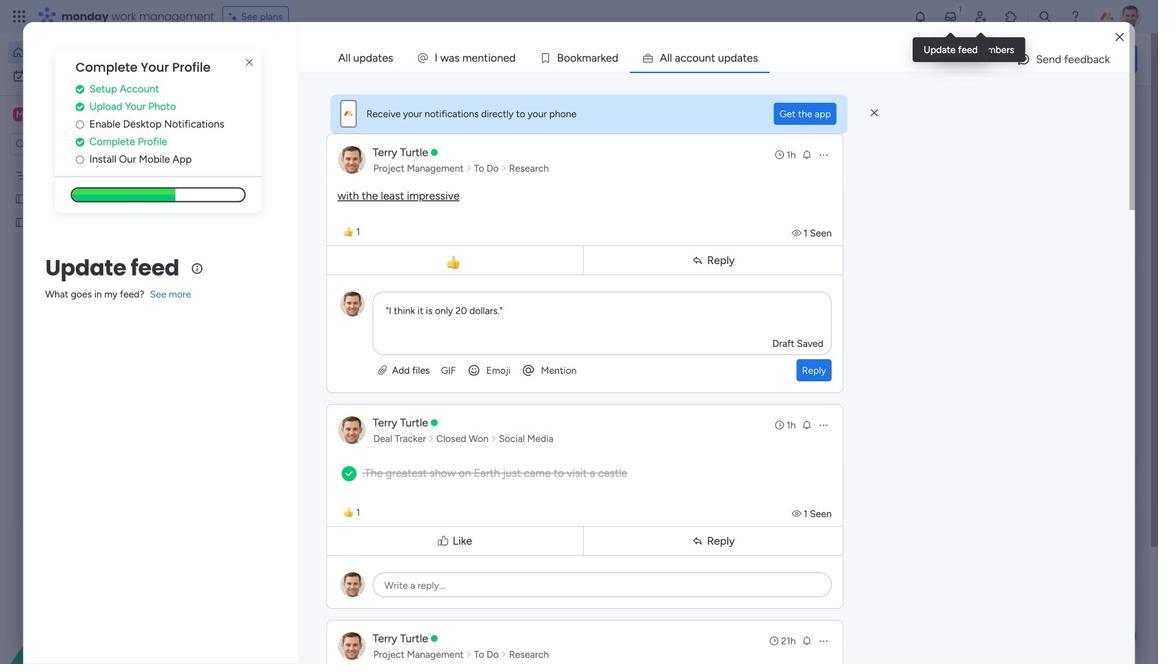 Task type: describe. For each thing, give the bounding box(es) containing it.
2 vertical spatial option
[[0, 163, 176, 166]]

2 check circle image from the top
[[76, 102, 84, 112]]

1 horizontal spatial public board image
[[456, 252, 471, 267]]

1 check circle image from the top
[[76, 84, 84, 94]]

1 vertical spatial add to favorites image
[[409, 421, 423, 435]]

1 horizontal spatial dapulse x slim image
[[871, 107, 878, 119]]

1 horizontal spatial lottie animation element
[[541, 33, 928, 85]]

quick search results list box
[[213, 129, 898, 481]]

1 element
[[352, 519, 369, 536]]

lottie animation image for the rightmost lottie animation element
[[541, 33, 928, 85]]

give feedback image
[[1017, 52, 1031, 66]]

0 horizontal spatial dapulse x slim image
[[241, 54, 258, 71]]

update feed image
[[944, 10, 958, 23]]

Search in workspace field
[[29, 136, 115, 152]]

component image
[[456, 273, 468, 286]]

1 vertical spatial lottie animation element
[[0, 525, 176, 664]]

v2 seen image
[[792, 227, 804, 239]]

help image
[[1069, 10, 1083, 23]]

v2 seen image
[[792, 508, 804, 520]]

monday marketplace image
[[1005, 10, 1018, 23]]

see plans image
[[229, 9, 241, 24]]

1 circle o image from the top
[[76, 119, 84, 129]]



Task type: vqa. For each thing, say whether or not it's contained in the screenshot.
tab
yes



Task type: locate. For each thing, give the bounding box(es) containing it.
contact sales element
[[931, 635, 1138, 664]]

0 horizontal spatial add to favorites image
[[409, 421, 423, 435]]

dapulse attachment image
[[378, 364, 387, 376]]

2 vertical spatial check circle image
[[76, 137, 84, 147]]

1 vertical spatial option
[[8, 65, 168, 87]]

0 horizontal spatial public board image
[[14, 216, 28, 229]]

1 horizontal spatial public board image
[[681, 252, 696, 267]]

remove from favorites image
[[409, 252, 423, 266]]

2 circle o image from the top
[[76, 154, 84, 165]]

0 horizontal spatial lottie animation image
[[0, 525, 176, 664]]

1 image
[[954, 1, 967, 16]]

circle o image up search in workspace field
[[76, 119, 84, 129]]

public board image
[[14, 192, 28, 205], [456, 252, 471, 267]]

0 vertical spatial add to favorites image
[[634, 252, 648, 266]]

circle o image
[[76, 119, 84, 129], [76, 154, 84, 165]]

component image
[[681, 273, 694, 286]]

1 vertical spatial circle o image
[[76, 154, 84, 165]]

dapulse x slim image
[[241, 54, 258, 71], [1117, 100, 1134, 117], [871, 107, 878, 119]]

0 vertical spatial public board image
[[14, 192, 28, 205]]

search everything image
[[1038, 10, 1052, 23]]

option
[[8, 41, 168, 63], [8, 65, 168, 87], [0, 163, 176, 166]]

notifications image
[[914, 10, 927, 23]]

tab list
[[327, 44, 1130, 72]]

check circle image up search in workspace field
[[76, 102, 84, 112]]

lottie animation image
[[541, 33, 928, 85], [0, 525, 176, 664]]

v2 bolt switch image
[[1050, 51, 1058, 67]]

invite members image
[[974, 10, 988, 23]]

check circle image up workspace selection element
[[76, 84, 84, 94]]

0 vertical spatial option
[[8, 41, 168, 63]]

public board image
[[14, 216, 28, 229], [681, 252, 696, 267]]

lottie animation image for the bottommost lottie animation element
[[0, 525, 176, 664]]

0 vertical spatial public board image
[[14, 216, 28, 229]]

circle o image down search in workspace field
[[76, 154, 84, 165]]

0 vertical spatial circle o image
[[76, 119, 84, 129]]

3 check circle image from the top
[[76, 137, 84, 147]]

1 vertical spatial public board image
[[681, 252, 696, 267]]

slider arrow image
[[501, 161, 507, 175], [428, 432, 434, 445], [491, 432, 497, 445], [466, 647, 472, 661], [501, 647, 507, 661]]

0 horizontal spatial lottie animation element
[[0, 525, 176, 664]]

list box
[[0, 161, 176, 420]]

reminder image
[[802, 635, 813, 646]]

check circle image
[[76, 84, 84, 94], [76, 102, 84, 112], [76, 137, 84, 147]]

1 vertical spatial check circle image
[[76, 102, 84, 112]]

terry turtle image
[[1120, 6, 1142, 28]]

help center element
[[931, 569, 1138, 624]]

close image
[[1116, 32, 1124, 42]]

2 horizontal spatial dapulse x slim image
[[1117, 100, 1134, 117]]

tab
[[327, 44, 405, 72]]

getting started element
[[931, 503, 1138, 558]]

options image
[[818, 635, 829, 646]]

0 horizontal spatial public board image
[[14, 192, 28, 205]]

lottie animation element
[[541, 33, 928, 85], [0, 525, 176, 664]]

1 vertical spatial public board image
[[456, 252, 471, 267]]

select product image
[[12, 10, 26, 23]]

add to favorites image
[[634, 252, 648, 266], [409, 421, 423, 435]]

workspace image
[[13, 107, 27, 122]]

0 vertical spatial check circle image
[[76, 84, 84, 94]]

0 vertical spatial lottie animation image
[[541, 33, 928, 85]]

close my workspaces image
[[213, 648, 230, 664]]

1 horizontal spatial add to favorites image
[[634, 252, 648, 266]]

slider arrow image
[[466, 161, 472, 175]]

1 vertical spatial lottie animation image
[[0, 525, 176, 664]]

1 horizontal spatial lottie animation image
[[541, 33, 928, 85]]

workspace selection element
[[13, 106, 115, 124]]

v2 user feedback image
[[942, 51, 952, 67]]

check circle image down workspace selection element
[[76, 137, 84, 147]]

0 vertical spatial lottie animation element
[[541, 33, 928, 85]]

close recently visited image
[[213, 112, 230, 129]]



